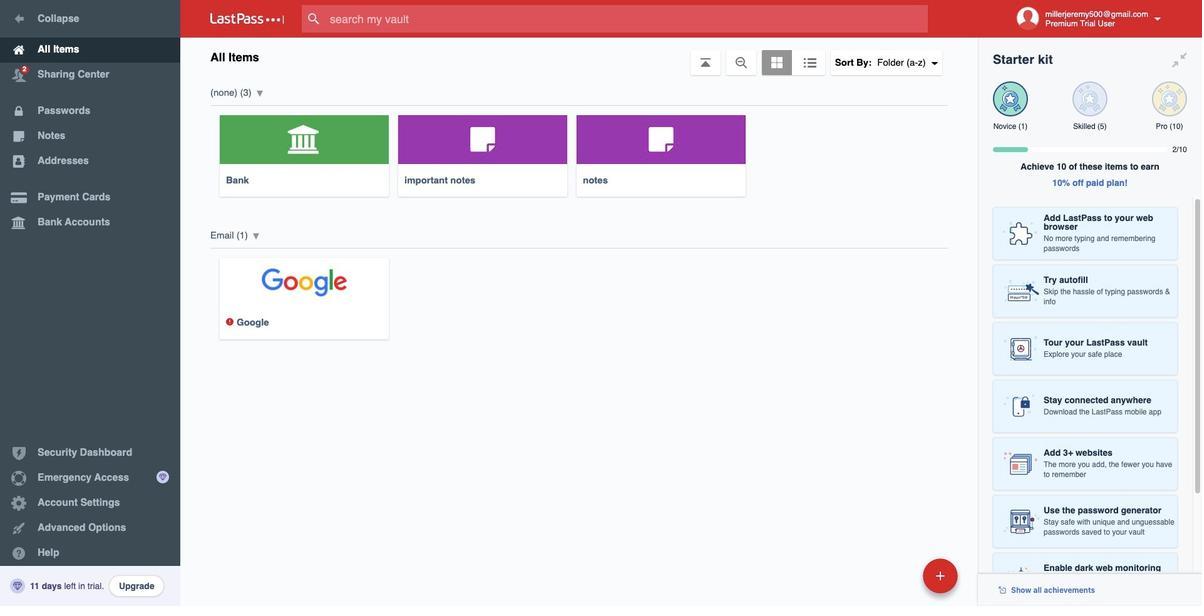 Task type: describe. For each thing, give the bounding box(es) containing it.
new item element
[[837, 558, 963, 594]]

lastpass image
[[210, 13, 284, 24]]

new item navigation
[[837, 555, 966, 606]]

vault options navigation
[[180, 38, 978, 75]]



Task type: locate. For each thing, give the bounding box(es) containing it.
Search search field
[[302, 5, 953, 33]]

search my vault text field
[[302, 5, 953, 33]]

main navigation navigation
[[0, 0, 180, 606]]



Task type: vqa. For each thing, say whether or not it's contained in the screenshot.
New item icon
no



